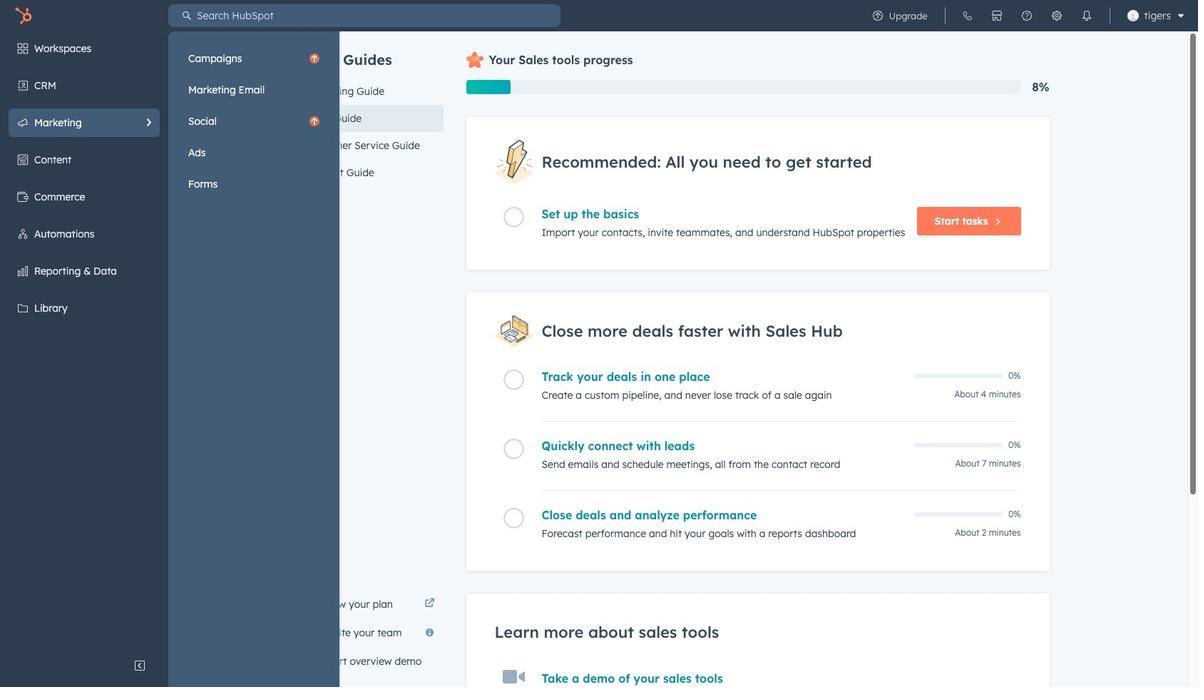 Task type: locate. For each thing, give the bounding box(es) containing it.
help image
[[1022, 10, 1033, 21]]

progress bar
[[466, 80, 511, 94]]

menu
[[863, 0, 1190, 31], [0, 31, 340, 687], [181, 44, 327, 198]]

user guides element
[[298, 31, 443, 186]]



Task type: vqa. For each thing, say whether or not it's contained in the screenshot.
Pagination navigation
no



Task type: describe. For each thing, give the bounding box(es) containing it.
link opens in a new window image
[[425, 599, 435, 609]]

Search HubSpot search field
[[191, 4, 561, 27]]

notifications image
[[1081, 10, 1093, 21]]

link opens in a new window image
[[425, 596, 435, 613]]

settings image
[[1052, 10, 1063, 21]]

howard n/a image
[[1128, 10, 1139, 21]]

marketplaces image
[[992, 10, 1003, 21]]



